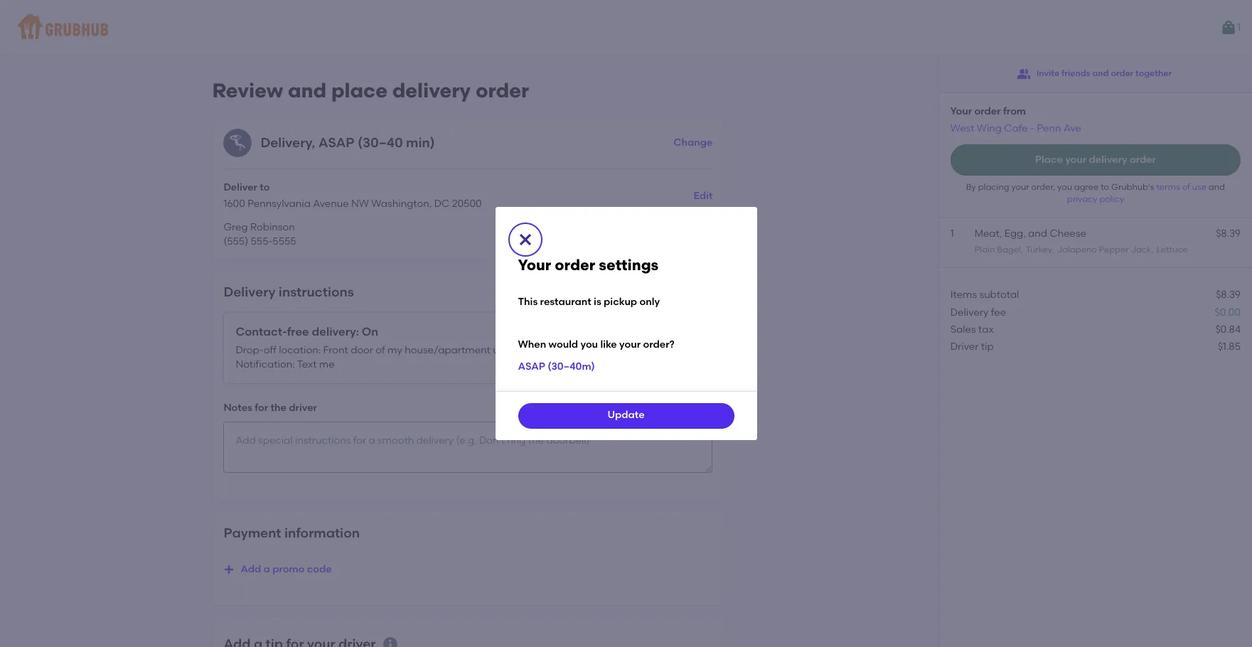 Task type: describe. For each thing, give the bounding box(es) containing it.
delivery right delivery icon
[[261, 134, 312, 151]]

washington
[[372, 198, 429, 210]]

would
[[549, 339, 578, 351]]

$0.84
[[1216, 324, 1241, 336]]

place your delivery order
[[1035, 153, 1157, 166]]

edit button
[[694, 183, 713, 209]]

items
[[951, 289, 977, 301]]

change for drop-off location:
[[662, 342, 701, 354]]

and left place
[[288, 78, 327, 102]]

pepper
[[1099, 245, 1129, 255]]

(30–40
[[358, 134, 403, 151]]

$8.39 for $8.39 plain bagel turkey jalapeno pepper jack lettuce
[[1216, 227, 1241, 239]]

my
[[388, 344, 402, 356]]

$8.39 plain bagel turkey jalapeno pepper jack lettuce
[[975, 227, 1241, 255]]

location:
[[279, 344, 321, 356]]

place
[[1035, 153, 1063, 166]]

order?
[[643, 339, 675, 351]]

driver
[[289, 402, 317, 414]]

5555
[[273, 235, 296, 247]]

min)
[[406, 134, 435, 151]]

house/apartment
[[405, 344, 491, 356]]

subtotal
[[980, 289, 1020, 301]]

1600
[[224, 198, 245, 210]]

change button for drop-off location:
[[662, 336, 701, 361]]

delivery , asap (30–40 min)
[[261, 134, 435, 151]]

update button
[[518, 403, 734, 429]]

cafe
[[1005, 122, 1028, 134]]

turkey
[[1026, 245, 1052, 255]]

, inside deliver to 1600 pennsylvania avenue nw washington , dc 20500
[[429, 198, 432, 210]]

0 horizontal spatial your
[[620, 339, 641, 351]]

invite friends and order together button
[[1017, 61, 1172, 87]]

review
[[212, 78, 283, 102]]

instructions
[[279, 284, 354, 300]]

wing
[[977, 122, 1002, 134]]

add
[[241, 563, 261, 575]]

your inside button
[[1066, 153, 1087, 166]]

the
[[271, 402, 287, 414]]

door
[[351, 344, 373, 356]]

front
[[323, 344, 348, 356]]

lettuce
[[1157, 245, 1188, 255]]

items subtotal
[[951, 289, 1020, 301]]

placing
[[979, 182, 1010, 192]]

delivery inside button
[[1089, 153, 1128, 166]]

delivery inside contact-free delivery : on drop-off location: front door of my house/apartment unit notification: text me
[[312, 325, 356, 339]]

is
[[594, 296, 602, 308]]

(555)
[[224, 235, 248, 247]]

your order from west wing cafe - penn ave
[[951, 105, 1082, 134]]

greg
[[224, 221, 248, 233]]

meat,
[[975, 227, 1003, 239]]

your for your order settings
[[518, 256, 551, 274]]

privacy policy link
[[1068, 194, 1125, 204]]

terms of use link
[[1157, 182, 1209, 192]]

friends
[[1062, 68, 1091, 78]]

asap (30–40m) button
[[518, 355, 595, 380]]

notes for the driver
[[224, 402, 317, 414]]

payment information
[[224, 525, 360, 541]]

deliver to 1600 pennsylvania avenue nw washington , dc 20500
[[224, 181, 482, 210]]

by placing your order, you agree to grubhub's terms of use and privacy policy
[[967, 182, 1226, 204]]

change button for asap (30–40 min)
[[674, 130, 713, 156]]

greg robinson (555) 555-5555
[[224, 221, 296, 247]]

dc
[[434, 198, 450, 210]]

1 vertical spatial svg image
[[382, 636, 399, 647]]

west wing cafe - penn ave link
[[951, 122, 1082, 134]]

place
[[331, 78, 388, 102]]

1 vertical spatial you
[[581, 339, 598, 351]]

1 inside button
[[1238, 21, 1241, 33]]

tax
[[979, 324, 994, 336]]

agree
[[1075, 182, 1099, 192]]

jalapeno
[[1058, 245, 1097, 255]]

review and place delivery order
[[212, 78, 529, 102]]

place your delivery order button
[[951, 144, 1241, 176]]

1 button
[[1221, 15, 1241, 41]]

by
[[967, 182, 976, 192]]

use
[[1193, 182, 1207, 192]]

driver tip
[[951, 341, 994, 353]]

to inside deliver to 1600 pennsylvania avenue nw washington , dc 20500
[[260, 181, 270, 193]]

on
[[362, 325, 378, 339]]

tip
[[981, 341, 994, 353]]

1 horizontal spatial svg image
[[517, 231, 534, 249]]

driver
[[951, 341, 979, 353]]

$1.85
[[1218, 341, 1241, 353]]

avenue
[[313, 198, 349, 210]]

fee
[[991, 306, 1007, 318]]

your order settings
[[518, 256, 659, 274]]



Task type: vqa. For each thing, say whether or not it's contained in the screenshot.


Task type: locate. For each thing, give the bounding box(es) containing it.
0 horizontal spatial 1
[[951, 227, 954, 239]]

-
[[1031, 122, 1035, 134]]

asap
[[319, 134, 355, 151], [518, 361, 546, 373]]

to inside 'by placing your order, you agree to grubhub's terms of use and privacy policy'
[[1101, 182, 1110, 192]]

of inside 'by placing your order, you agree to grubhub's terms of use and privacy policy'
[[1183, 182, 1191, 192]]

pennsylvania
[[248, 198, 311, 210]]

to
[[260, 181, 270, 193], [1101, 182, 1110, 192]]

asap left (30–40
[[319, 134, 355, 151]]

for
[[255, 402, 268, 414]]

1
[[1238, 21, 1241, 33], [951, 227, 954, 239]]

add a promo code button
[[224, 557, 332, 583]]

edit
[[694, 190, 713, 202]]

0 vertical spatial 1
[[1238, 21, 1241, 33]]

you inside 'by placing your order, you agree to grubhub's terms of use and privacy policy'
[[1058, 182, 1073, 192]]

contact-
[[236, 325, 287, 339]]

delivery up front
[[312, 325, 356, 339]]

:
[[356, 325, 359, 339]]

your inside your order from west wing cafe - penn ave
[[951, 105, 972, 117]]

0 horizontal spatial delivery
[[224, 284, 276, 300]]

notification:
[[236, 359, 295, 371]]

delivery up min)
[[392, 78, 471, 102]]

and inside button
[[1093, 68, 1109, 78]]

0 vertical spatial your
[[951, 105, 972, 117]]

asap down when
[[518, 361, 546, 373]]

1 vertical spatial delivery
[[951, 306, 989, 318]]

terms
[[1157, 182, 1180, 192]]

2 horizontal spatial your
[[1066, 153, 1087, 166]]

delivery up contact-
[[224, 284, 276, 300]]

settings
[[599, 256, 659, 274]]

your inside 'by placing your order, you agree to grubhub's terms of use and privacy policy'
[[1012, 182, 1030, 192]]

delivery
[[392, 78, 471, 102], [261, 134, 312, 151], [1089, 153, 1128, 166], [312, 325, 356, 339]]

of left my
[[376, 344, 385, 356]]

your for your order from west wing cafe - penn ave
[[951, 105, 972, 117]]

0 vertical spatial asap
[[319, 134, 355, 151]]

unit
[[493, 344, 511, 356]]

pickup
[[604, 296, 637, 308]]

bagel
[[997, 245, 1021, 255]]

0 vertical spatial svg image
[[517, 231, 534, 249]]

1 vertical spatial 1
[[951, 227, 954, 239]]

asap inside button
[[518, 361, 546, 373]]

when would you like your order?
[[518, 339, 675, 351]]

$8.39
[[1216, 227, 1241, 239], [1216, 289, 1241, 301]]

1 vertical spatial change
[[662, 342, 701, 354]]

nw
[[351, 198, 369, 210]]

like
[[601, 339, 617, 351]]

0 horizontal spatial to
[[260, 181, 270, 193]]

1 $8.39 from the top
[[1216, 227, 1241, 239]]

to up policy
[[1101, 182, 1110, 192]]

to up pennsylvania
[[260, 181, 270, 193]]

1 horizontal spatial of
[[1183, 182, 1191, 192]]

drop-
[[236, 344, 264, 356]]

cheese
[[1050, 227, 1087, 239]]

1 horizontal spatial ,
[[429, 198, 432, 210]]

order inside your order from west wing cafe - penn ave
[[975, 105, 1001, 117]]

delivery instructions
[[224, 284, 354, 300]]

your up this
[[518, 256, 551, 274]]

only
[[640, 296, 660, 308]]

people icon image
[[1017, 67, 1031, 81]]

your right like
[[620, 339, 641, 351]]

1 horizontal spatial you
[[1058, 182, 1073, 192]]

0 vertical spatial your
[[1066, 153, 1087, 166]]

together
[[1136, 68, 1172, 78]]

grubhub's
[[1112, 182, 1155, 192]]

change button
[[674, 130, 713, 156], [662, 336, 701, 361]]

when
[[518, 339, 546, 351]]

you right order,
[[1058, 182, 1073, 192]]

this
[[518, 296, 538, 308]]

0 horizontal spatial your
[[518, 256, 551, 274]]

delivery for delivery instructions
[[224, 284, 276, 300]]

1 vertical spatial of
[[376, 344, 385, 356]]

off
[[264, 344, 277, 356]]

1 vertical spatial your
[[518, 256, 551, 274]]

0 horizontal spatial ,
[[312, 134, 315, 151]]

1 horizontal spatial your
[[1012, 182, 1030, 192]]

(30–40m)
[[548, 361, 595, 373]]

0 horizontal spatial you
[[581, 339, 598, 351]]

1 vertical spatial change button
[[662, 336, 701, 361]]

order,
[[1032, 182, 1056, 192]]

1 horizontal spatial your
[[951, 105, 972, 117]]

your up west
[[951, 105, 972, 117]]

, up the avenue
[[312, 134, 315, 151]]

jack
[[1131, 245, 1152, 255]]

0 horizontal spatial of
[[376, 344, 385, 356]]

and right the "friends"
[[1093, 68, 1109, 78]]

1 horizontal spatial to
[[1101, 182, 1110, 192]]

and inside 'by placing your order, you agree to grubhub's terms of use and privacy policy'
[[1209, 182, 1226, 192]]

policy
[[1100, 194, 1125, 204]]

0 vertical spatial delivery
[[224, 284, 276, 300]]

1 vertical spatial your
[[1012, 182, 1030, 192]]

delivery up sales tax
[[951, 306, 989, 318]]

of left the use
[[1183, 182, 1191, 192]]

svg image
[[224, 564, 235, 575]]

west
[[951, 122, 975, 134]]

0 horizontal spatial asap
[[319, 134, 355, 151]]

you left like
[[581, 339, 598, 351]]

555-
[[251, 235, 273, 247]]

privacy
[[1068, 194, 1098, 204]]

this restaurant is pickup only
[[518, 296, 660, 308]]

$8.39 inside $8.39 plain bagel turkey jalapeno pepper jack lettuce
[[1216, 227, 1241, 239]]

of
[[1183, 182, 1191, 192], [376, 344, 385, 356]]

delivery for delivery fee
[[951, 306, 989, 318]]

,
[[312, 134, 315, 151], [429, 198, 432, 210]]

1 vertical spatial asap
[[518, 361, 546, 373]]

1 vertical spatial ,
[[429, 198, 432, 210]]

0 vertical spatial you
[[1058, 182, 1073, 192]]

2 vertical spatial your
[[620, 339, 641, 351]]

of inside contact-free delivery : on drop-off location: front door of my house/apartment unit notification: text me
[[376, 344, 385, 356]]

delivery up agree
[[1089, 153, 1128, 166]]

meat, egg, and cheese
[[975, 227, 1087, 239]]

your right place
[[1066, 153, 1087, 166]]

2 $8.39 from the top
[[1216, 289, 1241, 301]]

update
[[608, 409, 645, 421]]

svg image
[[517, 231, 534, 249], [382, 636, 399, 647]]

delivery fee
[[951, 306, 1007, 318]]

plain
[[975, 245, 995, 255]]

add a promo code
[[241, 563, 332, 575]]

1 horizontal spatial 1
[[1238, 21, 1241, 33]]

robinson
[[250, 221, 295, 233]]

0 horizontal spatial svg image
[[382, 636, 399, 647]]

delivery icon image
[[224, 129, 252, 157]]

ave
[[1064, 122, 1082, 134]]

deliver
[[224, 181, 257, 193]]

information
[[285, 525, 360, 541]]

0 vertical spatial of
[[1183, 182, 1191, 192]]

promo
[[273, 563, 305, 575]]

and up "turkey"
[[1029, 227, 1048, 239]]

and
[[1093, 68, 1109, 78], [288, 78, 327, 102], [1209, 182, 1226, 192], [1029, 227, 1048, 239]]

1 horizontal spatial delivery
[[951, 306, 989, 318]]

and right the use
[[1209, 182, 1226, 192]]

, left the dc
[[429, 198, 432, 210]]

1 horizontal spatial asap
[[518, 361, 546, 373]]

0 vertical spatial $8.39
[[1216, 227, 1241, 239]]

me
[[319, 359, 335, 371]]

penn
[[1037, 122, 1062, 134]]

0 vertical spatial change
[[674, 136, 713, 148]]

$8.39 for $8.39
[[1216, 289, 1241, 301]]

from
[[1004, 105, 1026, 117]]

delivery
[[224, 284, 276, 300], [951, 306, 989, 318]]

your left order,
[[1012, 182, 1030, 192]]

0 vertical spatial ,
[[312, 134, 315, 151]]

main navigation navigation
[[0, 0, 1253, 55]]

text
[[297, 359, 317, 371]]

change for asap (30–40 min)
[[674, 136, 713, 148]]

0 vertical spatial change button
[[674, 130, 713, 156]]

notes
[[224, 402, 252, 414]]

payment
[[224, 525, 281, 541]]

1 vertical spatial $8.39
[[1216, 289, 1241, 301]]

you
[[1058, 182, 1073, 192], [581, 339, 598, 351]]

Notes for the driver text field
[[224, 422, 713, 473]]



